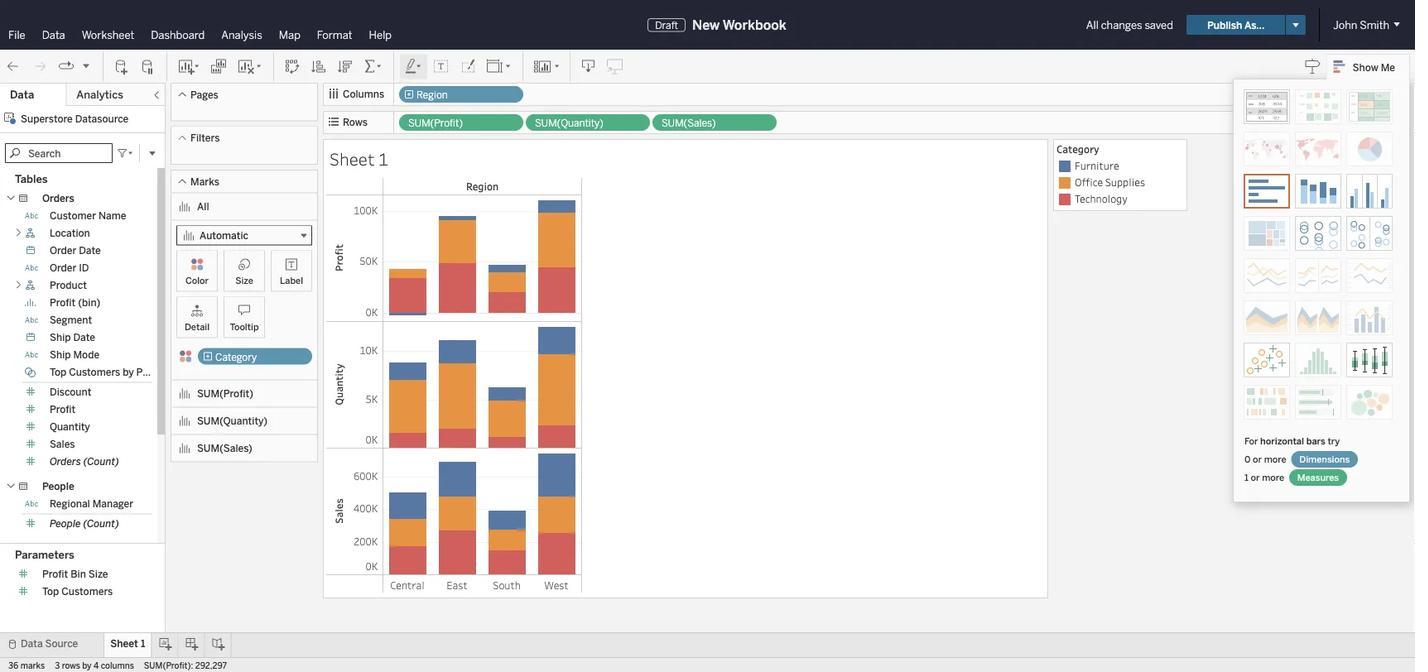 Task type: locate. For each thing, give the bounding box(es) containing it.
1 ship from the top
[[50, 332, 71, 344]]

size
[[235, 275, 253, 286], [88, 569, 108, 581]]

for horizontal bars try
[[1245, 436, 1340, 447]]

1 horizontal spatial size
[[235, 275, 253, 286]]

1 vertical spatial orders
[[50, 456, 81, 468]]

1 vertical spatial all
[[197, 201, 209, 213]]

data up marks
[[21, 638, 43, 650]]

1 vertical spatial sum(quantity)
[[197, 415, 268, 427]]

order date
[[50, 245, 101, 257]]

0 vertical spatial sum(profit)
[[408, 117, 463, 129]]

0 vertical spatial order
[[50, 245, 76, 257]]

all for all changes saved
[[1086, 18, 1099, 31]]

1 down 0
[[1245, 472, 1249, 483]]

measures
[[1298, 472, 1339, 483]]

(count) down regional manager
[[83, 518, 119, 530]]

new workbook
[[692, 17, 787, 33]]

1 vertical spatial or
[[1251, 472, 1260, 483]]

1 vertical spatial sum(sales)
[[197, 442, 253, 455]]

sheet 1 down rows
[[330, 147, 388, 170]]

office
[[1075, 176, 1103, 189]]

date up 'mode'
[[73, 332, 95, 344]]

0 vertical spatial sheet 1
[[330, 147, 388, 170]]

0 vertical spatial category
[[1057, 142, 1100, 156]]

(bin)
[[78, 297, 101, 309]]

all changes saved
[[1086, 18, 1174, 31]]

2 order from the top
[[50, 262, 76, 274]]

(count) up regional manager
[[83, 456, 119, 468]]

category
[[1057, 142, 1100, 156], [215, 351, 257, 363]]

top
[[50, 367, 67, 379], [42, 586, 59, 598]]

top customers by profit
[[50, 367, 162, 379]]

0
[[1245, 454, 1251, 465]]

size right bin
[[88, 569, 108, 581]]

0 horizontal spatial sheet
[[110, 638, 138, 650]]

replay animation image
[[58, 58, 75, 75]]

worksheet
[[82, 28, 134, 41]]

file
[[8, 28, 25, 41]]

orders down sales
[[50, 456, 81, 468]]

all down marks
[[197, 201, 209, 213]]

1 horizontal spatial 1
[[378, 147, 388, 170]]

0 vertical spatial or
[[1253, 454, 1262, 465]]

office supplies
[[1075, 176, 1145, 189]]

1 vertical spatial region
[[466, 180, 499, 193]]

regional
[[50, 498, 90, 510]]

sum(profit) down tooltip
[[197, 388, 253, 400]]

sheet
[[330, 147, 375, 170], [110, 638, 138, 650]]

1 vertical spatial sheet 1
[[110, 638, 145, 650]]

filters
[[190, 132, 220, 144]]

0 horizontal spatial size
[[88, 569, 108, 581]]

0 vertical spatial region
[[417, 89, 448, 101]]

1 vertical spatial date
[[73, 332, 95, 344]]

0 vertical spatial people
[[42, 481, 74, 493]]

0 vertical spatial customers
[[69, 367, 120, 379]]

1 vertical spatial customers
[[61, 586, 113, 598]]

orders up customer
[[42, 193, 74, 205]]

customers for top customers by profit
[[69, 367, 120, 379]]

2 vertical spatial data
[[21, 638, 43, 650]]

0 vertical spatial orders
[[42, 193, 74, 205]]

0 vertical spatial sheet
[[330, 147, 375, 170]]

1 horizontal spatial category
[[1057, 142, 1100, 156]]

profit for profit
[[50, 404, 76, 416]]

all left changes
[[1086, 18, 1099, 31]]

order up product
[[50, 262, 76, 274]]

ship date
[[50, 332, 95, 344]]

0 vertical spatial size
[[235, 275, 253, 286]]

people
[[42, 481, 74, 493], [50, 518, 81, 530]]

sheet 1
[[330, 147, 388, 170], [110, 638, 145, 650]]

0 horizontal spatial sum(quantity)
[[197, 415, 268, 427]]

profit
[[50, 297, 76, 309], [136, 367, 162, 379], [50, 404, 76, 416], [42, 569, 68, 581]]

name
[[99, 210, 126, 222]]

draft
[[655, 19, 678, 31]]

1 vertical spatial more
[[1262, 472, 1285, 483]]

top up discount
[[50, 367, 67, 379]]

category down tooltip
[[215, 351, 257, 363]]

rows
[[343, 116, 368, 128]]

292,297
[[195, 661, 227, 671]]

order for order date
[[50, 245, 76, 257]]

columns
[[343, 88, 384, 100]]

2 horizontal spatial 1
[[1245, 472, 1249, 483]]

1 horizontal spatial all
[[1086, 18, 1099, 31]]

1 vertical spatial order
[[50, 262, 76, 274]]

orders for orders (count)
[[50, 456, 81, 468]]

or right 0
[[1253, 454, 1262, 465]]

1 order from the top
[[50, 245, 76, 257]]

order id
[[50, 262, 89, 274]]

pages
[[190, 89, 218, 101]]

show/hide cards image
[[533, 58, 560, 75]]

0 vertical spatial top
[[50, 367, 67, 379]]

1 vertical spatial people
[[50, 518, 81, 530]]

0 vertical spatial ship
[[50, 332, 71, 344]]

1 horizontal spatial sum(sales)
[[662, 117, 716, 129]]

3
[[55, 661, 60, 671]]

people for people
[[42, 481, 74, 493]]

try
[[1328, 436, 1340, 447]]

technology option
[[1057, 191, 1184, 208]]

parameters
[[15, 549, 74, 562]]

analysis
[[221, 28, 262, 41]]

more down horizontal in the right bottom of the page
[[1264, 454, 1287, 465]]

sum(sales)
[[662, 117, 716, 129], [197, 442, 253, 455]]

1 vertical spatial (count)
[[83, 518, 119, 530]]

0 vertical spatial sum(sales)
[[662, 117, 716, 129]]

discount
[[50, 386, 91, 398]]

category up furniture
[[1057, 142, 1100, 156]]

customers
[[69, 367, 120, 379], [61, 586, 113, 598]]

date
[[79, 245, 101, 257], [73, 332, 95, 344]]

0 vertical spatial date
[[79, 245, 101, 257]]

0 horizontal spatial sum(profit)
[[197, 388, 253, 400]]

horizontal
[[1261, 436, 1305, 447]]

1 up sum(profit):
[[141, 638, 145, 650]]

furniture option
[[1057, 158, 1184, 175]]

South, Region. Press Space to toggle selection. Press Escape to go back to the left margin. Use arrow keys to navigate headers text field
[[482, 576, 532, 594]]

tables
[[15, 173, 48, 186]]

orders
[[42, 193, 74, 205], [50, 456, 81, 468]]

location
[[50, 227, 90, 239]]

redo image
[[31, 58, 48, 75]]

top down profit bin size
[[42, 586, 59, 598]]

sum(profit)
[[408, 117, 463, 129], [197, 388, 253, 400]]

36 marks
[[8, 661, 45, 671]]

date up id
[[79, 245, 101, 257]]

2 (count) from the top
[[83, 518, 119, 530]]

orders for orders
[[42, 193, 74, 205]]

2 vertical spatial 1
[[141, 638, 145, 650]]

date for order date
[[79, 245, 101, 257]]

0 horizontal spatial category
[[215, 351, 257, 363]]

0 horizontal spatial sum(sales)
[[197, 442, 253, 455]]

sheet up columns
[[110, 638, 138, 650]]

0 vertical spatial all
[[1086, 18, 1099, 31]]

0 horizontal spatial by
[[82, 661, 92, 671]]

by
[[123, 367, 134, 379], [82, 661, 92, 671]]

order
[[50, 245, 76, 257], [50, 262, 76, 274]]

help
[[369, 28, 392, 41]]

1 horizontal spatial sheet
[[330, 147, 375, 170]]

0 vertical spatial by
[[123, 367, 134, 379]]

order up order id
[[50, 245, 76, 257]]

ship for ship date
[[50, 332, 71, 344]]

0 horizontal spatial all
[[197, 201, 209, 213]]

customers down bin
[[61, 586, 113, 598]]

sum(profit) down show mark labels icon
[[408, 117, 463, 129]]

1 vertical spatial sheet
[[110, 638, 138, 650]]

0 horizontal spatial sheet 1
[[110, 638, 145, 650]]

ship
[[50, 332, 71, 344], [50, 349, 71, 361]]

dashboard
[[151, 28, 205, 41]]

more down the 0 or more
[[1262, 472, 1285, 483]]

1 horizontal spatial sum(quantity)
[[535, 117, 604, 129]]

sheet down rows
[[330, 147, 375, 170]]

data up replay animation image
[[42, 28, 65, 41]]

people down regional
[[50, 518, 81, 530]]

marks
[[20, 661, 45, 671]]

ship down segment at the top
[[50, 332, 71, 344]]

1 down columns in the top left of the page
[[378, 147, 388, 170]]

office supplies option
[[1057, 175, 1184, 191]]

sheet 1 up columns
[[110, 638, 145, 650]]

1 vertical spatial 1
[[1245, 472, 1249, 483]]

ship down ship date
[[50, 349, 71, 361]]

2 ship from the top
[[50, 349, 71, 361]]

customers down 'mode'
[[69, 367, 120, 379]]

all
[[1086, 18, 1099, 31], [197, 201, 209, 213]]

or
[[1253, 454, 1262, 465], [1251, 472, 1260, 483]]

data
[[42, 28, 65, 41], [10, 88, 34, 101], [21, 638, 43, 650]]

data down undo icon
[[10, 88, 34, 101]]

0 vertical spatial (count)
[[83, 456, 119, 468]]

0 vertical spatial more
[[1264, 454, 1287, 465]]

people up regional
[[42, 481, 74, 493]]

1 vertical spatial top
[[42, 586, 59, 598]]

East, Region. Press Space to toggle selection. Press Escape to go back to the left margin. Use arrow keys to navigate headers text field
[[432, 576, 482, 594]]

1 vertical spatial by
[[82, 661, 92, 671]]

4
[[94, 661, 99, 671]]

regional manager
[[50, 498, 133, 510]]

1 horizontal spatial by
[[123, 367, 134, 379]]

all for all
[[197, 201, 209, 213]]

1 (count) from the top
[[83, 456, 119, 468]]

size up tooltip
[[235, 275, 253, 286]]

region
[[417, 89, 448, 101], [466, 180, 499, 193]]

0 vertical spatial data
[[42, 28, 65, 41]]

1 vertical spatial ship
[[50, 349, 71, 361]]

or down the 0 or more
[[1251, 472, 1260, 483]]

(count)
[[83, 456, 119, 468], [83, 518, 119, 530]]

publish
[[1208, 19, 1243, 31]]

1
[[378, 147, 388, 170], [1245, 472, 1249, 483], [141, 638, 145, 650]]



Task type: vqa. For each thing, say whether or not it's contained in the screenshot.
Search for views, metrics, workbooks, and more text box
no



Task type: describe. For each thing, give the bounding box(es) containing it.
dimensions
[[1300, 454, 1350, 465]]

ship for ship mode
[[50, 349, 71, 361]]

clear sheet image
[[237, 58, 263, 75]]

more for 0 or more
[[1264, 454, 1287, 465]]

data source
[[21, 638, 78, 650]]

more for 1 or more
[[1262, 472, 1285, 483]]

collapse image
[[152, 90, 162, 100]]

1 vertical spatial sum(profit)
[[197, 388, 253, 400]]

publish as... button
[[1187, 15, 1286, 35]]

supplies
[[1105, 176, 1145, 189]]

3 rows by 4 columns
[[55, 661, 134, 671]]

date for ship date
[[73, 332, 95, 344]]

workbook
[[723, 17, 787, 33]]

source
[[45, 638, 78, 650]]

furniture
[[1075, 159, 1120, 173]]

customer name
[[50, 210, 126, 222]]

me
[[1381, 61, 1396, 73]]

rows
[[62, 661, 80, 671]]

quantity
[[50, 421, 90, 433]]

as...
[[1245, 19, 1265, 31]]

show mark labels image
[[433, 58, 450, 75]]

sum(profit):
[[144, 661, 193, 671]]

fit image
[[486, 58, 513, 75]]

customers for top customers
[[61, 586, 113, 598]]

pause auto updates image
[[140, 58, 157, 75]]

data guide image
[[1305, 58, 1322, 75]]

publish as...
[[1208, 19, 1265, 31]]

top for top customers by profit
[[50, 367, 67, 379]]

(count) for people (count)
[[83, 518, 119, 530]]

undo image
[[5, 58, 22, 75]]

sorted ascending by sum of profit within region image
[[311, 58, 327, 75]]

superstore datasource
[[21, 113, 129, 125]]

Search text field
[[5, 143, 113, 163]]

or for 1
[[1251, 472, 1260, 483]]

1 or more
[[1245, 472, 1287, 483]]

0 or more
[[1245, 454, 1289, 465]]

duplicate image
[[210, 58, 227, 75]]

ship mode
[[50, 349, 99, 361]]

returns
[[42, 543, 80, 555]]

0 horizontal spatial 1
[[141, 638, 145, 650]]

format
[[317, 28, 352, 41]]

people for people (count)
[[50, 518, 81, 530]]

by for 4
[[82, 661, 92, 671]]

1 horizontal spatial sum(profit)
[[408, 117, 463, 129]]

datasource
[[75, 113, 129, 125]]

replay animation image
[[81, 61, 91, 71]]

profit bin size
[[42, 569, 108, 581]]

people (count)
[[50, 518, 119, 530]]

format workbook image
[[460, 58, 476, 75]]

superstore
[[21, 113, 73, 125]]

columns
[[101, 661, 134, 671]]

recommended image
[[1244, 174, 1290, 209]]

sum(profit): 292,297
[[144, 661, 227, 671]]

mode
[[73, 349, 99, 361]]

analytics
[[76, 88, 123, 101]]

customer
[[50, 210, 96, 222]]

manager
[[92, 498, 133, 510]]

for
[[1245, 436, 1258, 447]]

by for profit
[[123, 367, 134, 379]]

1 vertical spatial size
[[88, 569, 108, 581]]

bars
[[1307, 436, 1326, 447]]

segment
[[50, 314, 92, 326]]

tooltip
[[230, 321, 259, 333]]

orders (count)
[[50, 456, 119, 468]]

new data source image
[[113, 58, 130, 75]]

john smith
[[1334, 18, 1390, 31]]

show
[[1353, 61, 1379, 73]]

0 horizontal spatial region
[[417, 89, 448, 101]]

saved
[[1145, 18, 1174, 31]]

0 vertical spatial sum(quantity)
[[535, 117, 604, 129]]

(count) for orders (count)
[[83, 456, 119, 468]]

id
[[79, 262, 89, 274]]

top customers
[[42, 586, 113, 598]]

West, Region. Press Space to toggle selection. Press Escape to go back to the left margin. Use arrow keys to navigate headers text field
[[532, 576, 581, 594]]

totals image
[[364, 58, 383, 75]]

profit (bin)
[[50, 297, 101, 309]]

changes
[[1101, 18, 1143, 31]]

0 vertical spatial 1
[[378, 147, 388, 170]]

sorted descending by sum of profit within region image
[[337, 58, 354, 75]]

detail
[[185, 321, 210, 333]]

1 horizontal spatial region
[[466, 180, 499, 193]]

download image
[[581, 58, 597, 75]]

smith
[[1360, 18, 1390, 31]]

sales
[[50, 439, 75, 451]]

technology
[[1075, 192, 1128, 206]]

highlight image
[[404, 58, 423, 75]]

swap rows and columns image
[[284, 58, 301, 75]]

marks. press enter to open the view data window.. use arrow keys to navigate data visualization elements. image
[[383, 195, 582, 576]]

top for top customers
[[42, 586, 59, 598]]

1 vertical spatial data
[[10, 88, 34, 101]]

show me button
[[1327, 54, 1411, 80]]

new
[[692, 17, 720, 33]]

bin
[[71, 569, 86, 581]]

show me
[[1353, 61, 1396, 73]]

john
[[1334, 18, 1358, 31]]

map
[[279, 28, 301, 41]]

36
[[8, 661, 18, 671]]

profit for profit bin size
[[42, 569, 68, 581]]

color
[[186, 275, 209, 286]]

order for order id
[[50, 262, 76, 274]]

marks
[[190, 176, 219, 188]]

1 horizontal spatial sheet 1
[[330, 147, 388, 170]]

to use edit in desktop, save the workbook outside of personal space image
[[607, 58, 624, 75]]

product
[[50, 280, 87, 292]]

or for 0
[[1253, 454, 1262, 465]]

profit for profit (bin)
[[50, 297, 76, 309]]

1 vertical spatial category
[[215, 351, 257, 363]]

new worksheet image
[[177, 58, 200, 75]]

Central, Region. Press Space to toggle selection. Press Escape to go back to the left margin. Use arrow keys to navigate headers text field
[[383, 576, 432, 594]]

label
[[280, 275, 303, 286]]



